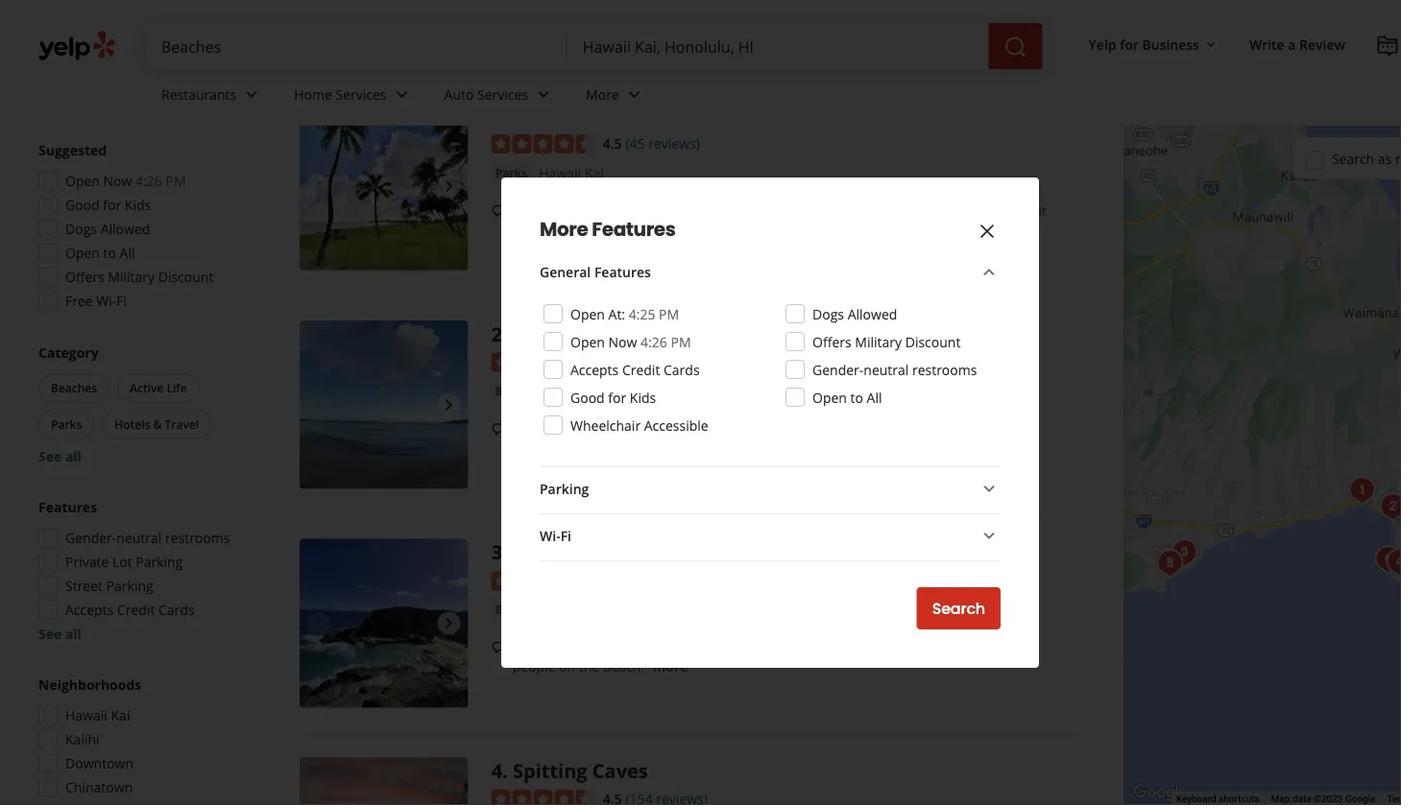 Task type: describe. For each thing, give the bounding box(es) containing it.
kai,
[[464, 42, 508, 74]]

1
[[491, 102, 502, 129]]

kuliouou beach park image
[[1343, 472, 1382, 510]]

kai for kuliouou
[[585, 164, 604, 183]]

24 chevron down v2 image for parking
[[978, 478, 1001, 501]]

day
[[953, 639, 976, 657]]

wi- inside group
[[96, 292, 117, 310]]

caves
[[592, 758, 648, 785]]

4.5 star rating image for spitting
[[491, 790, 595, 806]]

beaches up people
[[495, 602, 543, 618]]

open left at:
[[571, 305, 605, 323]]

map
[[1271, 794, 1290, 805]]

discount inside group
[[158, 268, 214, 286]]

very
[[979, 639, 1006, 657]]

gender-neutral restrooms inside group
[[65, 529, 230, 547]]

filters
[[38, 35, 87, 55]]

the
[[579, 658, 600, 676]]

home services
[[294, 85, 387, 103]]

see all for features
[[38, 625, 82, 644]]

1 win from the left
[[932, 201, 954, 220]]

search button
[[917, 588, 1001, 630]]

user actions element
[[1073, 27, 1401, 65]]

accepts credit cards inside group
[[65, 601, 195, 620]]

private lot parking
[[65, 553, 183, 571]]

limited
[[721, 420, 765, 438]]

all for category
[[65, 448, 82, 466]]

"i
[[513, 201, 521, 220]]

0 vertical spatial more
[[596, 221, 631, 239]]

parks for right parks button
[[495, 165, 528, 181]]

2 horizontal spatial on
[[886, 639, 903, 657]]

reviews) for 2 . portlock beach
[[641, 353, 692, 371]]

group containing category
[[35, 343, 238, 466]]

4.5 star rating image for kuliouou
[[491, 135, 595, 154]]

kuliouou
[[513, 102, 599, 129]]

1 it from the left
[[825, 201, 833, 220]]

yelp for business
[[1089, 35, 1200, 53]]

2 vertical spatial on
[[559, 658, 576, 676]]

honolulu,
[[512, 42, 622, 74]]

2 win from the left
[[958, 201, 980, 220]]

wheelchair
[[571, 416, 641, 435]]

pm for open now
[[659, 305, 679, 323]]

sort:
[[909, 52, 938, 70]]

spitting
[[513, 758, 587, 785]]

hunakai beach image
[[1166, 534, 1204, 572]]

suggested
[[38, 141, 107, 159]]

4:26 inside group
[[136, 172, 162, 190]]

2 beaches link from the top
[[491, 601, 547, 620]]

. for portlock beach
[[502, 321, 508, 347]]

(45
[[626, 134, 645, 152]]

dogs allowed inside group
[[65, 220, 150, 238]]

dogs allowed inside more features dialog
[[813, 305, 897, 323]]

park
[[667, 102, 712, 129]]

more features
[[540, 216, 676, 243]]

military inside group
[[108, 268, 155, 286]]

kai for portlock
[[600, 383, 619, 401]]

0 horizontal spatial good
[[65, 196, 100, 214]]

24 chevron down v2 image for more
[[623, 83, 646, 106]]

home services link
[[279, 69, 429, 125]]

1 vertical spatial parking
[[136, 553, 183, 571]]

1 beaches link from the top
[[491, 382, 547, 401]]

1 horizontal spatial was
[[893, 201, 918, 220]]

few
[[1009, 639, 1032, 657]]

yelp for business button
[[1081, 27, 1226, 61]]

portlock beach image
[[1374, 488, 1401, 526]]

google
[[1346, 794, 1376, 805]]

review
[[1300, 35, 1346, 53]]

next image
[[438, 175, 461, 198]]

previous image for 1 . kuliouou beach park
[[307, 175, 330, 198]]

on inside on yelp and we decided to try it out. this was a win win because it was a nice..."
[[636, 201, 652, 220]]

reviews) for 1 . kuliouou beach park
[[649, 134, 700, 152]]

for inside more features dialog
[[608, 389, 626, 407]]

though."
[[768, 420, 822, 438]]

m
[[1396, 150, 1401, 168]]

hawaii kai for portlock
[[554, 383, 619, 401]]

2 . portlock beach
[[491, 321, 657, 347]]

yelp inside button
[[1089, 35, 1117, 53]]

open up though."
[[813, 389, 847, 407]]

4 . spitting caves
[[491, 758, 648, 785]]

towel
[[562, 420, 596, 438]]

4
[[491, 758, 502, 785]]

(45 reviews)
[[626, 134, 700, 152]]

4.3
[[603, 353, 622, 371]]

out.
[[836, 201, 861, 220]]

cockroach
[[513, 539, 614, 566]]

see all button for features
[[38, 625, 82, 644]]

credit inside more features dialog
[[622, 361, 660, 379]]

gender- inside more features dialog
[[813, 361, 864, 379]]

beaches hawaii kai, honolulu, hi
[[277, 42, 649, 74]]

search as m
[[1332, 150, 1401, 168]]

restrooms inside more features dialog
[[912, 361, 977, 379]]

travel
[[165, 417, 199, 433]]

to for good for kids
[[103, 244, 116, 262]]

cockroach cove link
[[513, 539, 665, 566]]

previous image
[[307, 394, 330, 417]]

as
[[1378, 150, 1392, 168]]

went
[[852, 639, 883, 657]]

(3 reviews) link
[[626, 351, 692, 371]]

shortcuts
[[1219, 794, 1260, 805]]

kids inside more features dialog
[[630, 389, 656, 407]]

accepts credit cards inside more features dialog
[[571, 361, 700, 379]]

beaches button down the 4.3 star rating image
[[491, 382, 547, 401]]

&
[[153, 417, 162, 433]]

hotels
[[115, 417, 150, 433]]

beaches button down category
[[38, 374, 110, 403]]

wi-fi button
[[540, 525, 1001, 549]]

beach for portlock
[[598, 321, 657, 347]]

discount inside more features dialog
[[905, 333, 961, 351]]

term
[[1387, 794, 1401, 805]]

keyboard shortcuts button
[[1176, 793, 1260, 806]]

hotels & travel button
[[102, 411, 211, 439]]

offers inside more features dialog
[[813, 333, 852, 351]]

16 speech v2 image
[[491, 204, 507, 219]]

beaches up 'home'
[[277, 42, 376, 74]]

people
[[513, 658, 556, 676]]

. i went on a week day very few people on the beach."
[[513, 639, 1032, 676]]

data
[[1293, 794, 1312, 805]]

1 vertical spatial more
[[653, 658, 688, 676]]

wi-fi
[[540, 527, 571, 545]]

open to all for allowed
[[65, 244, 135, 262]]

fi inside group
[[116, 292, 127, 310]]

parks for leftmost parks button
[[51, 417, 82, 433]]

kuliouou beach park link
[[513, 102, 712, 129]]

wheelchair accessible
[[571, 416, 709, 435]]

dogs inside more features dialog
[[813, 305, 844, 323]]

1 horizontal spatial more link
[[653, 658, 688, 676]]

features for more features
[[592, 216, 676, 243]]

allowed inside group
[[101, 220, 150, 238]]

$$$$
[[197, 83, 223, 98]]

this
[[864, 201, 890, 220]]

china walls image
[[1369, 541, 1401, 579]]

features inside group
[[38, 498, 97, 517]]

2 vertical spatial parking
[[106, 577, 153, 595]]

nice..."
[[551, 221, 592, 239]]

16 speech v2 image for 2
[[491, 422, 507, 438]]

neutral inside group
[[116, 529, 162, 547]]

more for more
[[586, 85, 619, 103]]

(3 reviews)
[[626, 353, 692, 371]]

free
[[65, 292, 93, 310]]

chinatown
[[65, 779, 133, 797]]

1 horizontal spatial parks button
[[491, 163, 531, 183]]

home
[[294, 85, 332, 103]]

16 speech v2 image for 3
[[491, 641, 507, 656]]

beach for kuliouou
[[604, 102, 662, 129]]

services for home services
[[336, 85, 387, 103]]

black point image
[[1151, 545, 1190, 583]]

. for cockroach cove
[[502, 539, 508, 566]]

kids inside group
[[125, 196, 151, 214]]

24 chevron down v2 image for restaurants
[[240, 83, 263, 106]]

street
[[65, 577, 103, 595]]

write
[[1250, 35, 1285, 53]]

now inside more features dialog
[[609, 333, 637, 351]]

fi inside dropdown button
[[561, 527, 571, 545]]

found
[[524, 201, 562, 220]]

4.5
[[603, 134, 622, 152]]



Task type: vqa. For each thing, say whether or not it's contained in the screenshot.
David D. image on the left top of page
no



Task type: locate. For each thing, give the bounding box(es) containing it.
1 vertical spatial allowed
[[848, 305, 897, 323]]

wi-
[[96, 292, 117, 310], [540, 527, 561, 545]]

0 horizontal spatial restrooms
[[165, 529, 230, 547]]

. up the 4.3 star rating image
[[502, 321, 508, 347]]

cards right (3
[[664, 361, 700, 379]]

slideshow element
[[300, 102, 468, 271], [300, 321, 468, 490], [300, 539, 468, 708]]

portlock beach image
[[300, 321, 468, 490]]

street parking
[[65, 577, 153, 595]]

1 horizontal spatial parks
[[495, 165, 528, 181]]

0 vertical spatial 16 speech v2 image
[[491, 422, 507, 438]]

24 chevron down v2 image inside general features dropdown button
[[978, 261, 1001, 284]]

search left as
[[1332, 150, 1375, 168]]

open up free
[[65, 244, 100, 262]]

3 slideshow element from the top
[[300, 539, 468, 708]]

1 vertical spatial see all
[[38, 625, 82, 644]]

1 horizontal spatial 24 chevron down v2 image
[[978, 525, 1001, 548]]

2 slideshow element from the top
[[300, 321, 468, 490]]

credit inside group
[[117, 601, 155, 620]]

services down kai, on the top left of the page
[[477, 85, 528, 103]]

yelp inside on yelp and we decided to try it out. this was a win win because it was a nice..."
[[655, 201, 682, 220]]

a right this at the top right
[[921, 201, 929, 220]]

dogs up free
[[65, 220, 97, 238]]

hawaii up "i found this beach
[[539, 164, 581, 183]]

1 horizontal spatial search
[[1332, 150, 1375, 168]]

wi- right free
[[96, 292, 117, 310]]

1 vertical spatial restrooms
[[165, 529, 230, 547]]

good for kids down suggested
[[65, 196, 151, 214]]

0 vertical spatial all
[[120, 244, 135, 262]]

parking right lot
[[136, 553, 183, 571]]

features up open at: 4:25 pm
[[594, 263, 651, 281]]

for left business
[[1120, 35, 1139, 53]]

16 speech v2 image down 3
[[491, 641, 507, 656]]

offers up free
[[65, 268, 104, 286]]

it
[[825, 201, 833, 220], [1039, 201, 1047, 220]]

accepts inside group
[[65, 601, 114, 620]]

beaches link down the 4.3 star rating image
[[491, 382, 547, 401]]

all for features
[[65, 625, 82, 644]]

now inside group
[[103, 172, 132, 190]]

. left i
[[838, 639, 841, 657]]

restrooms inside group
[[165, 529, 230, 547]]

24 chevron down v2 image up search button
[[978, 525, 1001, 548]]

keyboard shortcuts
[[1176, 794, 1260, 805]]

next image for 3 . cockroach cove
[[438, 612, 461, 635]]

hawaii kai up "i found this beach
[[539, 164, 604, 183]]

1 vertical spatial pm
[[659, 305, 679, 323]]

more
[[586, 85, 619, 103], [540, 216, 588, 243]]

now down suggested
[[103, 172, 132, 190]]

open to all inside more features dialog
[[813, 389, 882, 407]]

3 4.5 star rating image from the top
[[491, 790, 595, 806]]

more down beach
[[596, 221, 631, 239]]

more up the general
[[540, 216, 588, 243]]

group containing neighborhoods
[[33, 676, 238, 806]]

pm right 4:25
[[659, 305, 679, 323]]

open to all up though."
[[813, 389, 882, 407]]

0 horizontal spatial good for kids
[[65, 196, 151, 214]]

all inside more features dialog
[[867, 389, 882, 407]]

slideshow element for 2
[[300, 321, 468, 490]]

military inside more features dialog
[[855, 333, 902, 351]]

0 vertical spatial parks button
[[491, 163, 531, 183]]

1 services from the left
[[336, 85, 387, 103]]

24 chevron down v2 image
[[532, 83, 555, 106], [978, 525, 1001, 548]]

search up 'day'
[[932, 598, 985, 620]]

24 chevron down v2 image for auto services
[[532, 83, 555, 106]]

1 vertical spatial offers
[[813, 333, 852, 351]]

more inside dialog
[[540, 216, 588, 243]]

1 vertical spatial reviews)
[[641, 353, 692, 371]]

1 vertical spatial wi-
[[540, 527, 561, 545]]

1 vertical spatial 4:26
[[641, 333, 667, 351]]

1 see from the top
[[38, 448, 62, 466]]

0 horizontal spatial 4:26
[[136, 172, 162, 190]]

a right write
[[1288, 35, 1296, 53]]

parks button up the "i
[[491, 163, 531, 183]]

1 vertical spatial 24 chevron down v2 image
[[978, 525, 1001, 548]]

0 vertical spatial cards
[[664, 361, 700, 379]]

open now 4:26 pm down suggested
[[65, 172, 186, 190]]

2 vertical spatial beach
[[517, 420, 558, 438]]

previous image
[[307, 175, 330, 198], [307, 612, 330, 635]]

for inside group
[[103, 196, 121, 214]]

for
[[1120, 35, 1139, 53], [103, 196, 121, 214], [608, 389, 626, 407]]

0 vertical spatial fi
[[116, 292, 127, 310]]

beaches link up people
[[491, 601, 547, 620]]

accepts
[[571, 361, 619, 379], [65, 601, 114, 620]]

accepts inside more features dialog
[[571, 361, 619, 379]]

more link right beach."
[[653, 658, 688, 676]]

close image
[[976, 220, 999, 243]]

1 vertical spatial was
[[513, 221, 537, 239]]

hawaii kai inside group
[[65, 707, 130, 725]]

pm for good for kids
[[166, 172, 186, 190]]

general features
[[540, 263, 651, 281]]

2 4.5 star rating image from the top
[[491, 572, 595, 591]]

next image for 2 . portlock beach
[[438, 394, 461, 417]]

0 vertical spatial search
[[1332, 150, 1375, 168]]

1 horizontal spatial to
[[788, 201, 801, 220]]

0 horizontal spatial dogs allowed
[[65, 220, 150, 238]]

1 horizontal spatial more
[[653, 658, 688, 676]]

wi- inside dropdown button
[[540, 527, 561, 545]]

None search field
[[146, 23, 1047, 69]]

private
[[65, 553, 109, 571]]

on left the
[[559, 658, 576, 676]]

kai down 4.5
[[585, 164, 604, 183]]

2 16 speech v2 image from the top
[[491, 641, 507, 656]]

dogs down general features dropdown button
[[813, 305, 844, 323]]

24 chevron down v2 image
[[240, 83, 263, 106], [390, 83, 414, 106], [623, 83, 646, 106], [978, 261, 1001, 284], [978, 478, 1001, 501]]

dogs allowed down general features dropdown button
[[813, 305, 897, 323]]

cards down private lot parking
[[158, 601, 195, 620]]

accessible
[[644, 416, 709, 435]]

dogs
[[65, 220, 97, 238], [813, 305, 844, 323]]

1 all from the top
[[65, 448, 82, 466]]

on yelp and we decided to try it out. this was a win win because it was a nice..."
[[513, 201, 1047, 239]]

restaurants link
[[146, 69, 279, 125]]

slideshow element for 3
[[300, 539, 468, 708]]

previous image for 3 . cockroach cove
[[307, 612, 330, 635]]

1 horizontal spatial wi-
[[540, 527, 561, 545]]

beach left towel
[[517, 420, 558, 438]]

beach
[[592, 201, 632, 220]]

0 vertical spatial parks
[[495, 165, 528, 181]]

a
[[1288, 35, 1296, 53], [921, 201, 929, 220], [540, 221, 548, 239], [906, 639, 914, 657]]

1 horizontal spatial gender-
[[813, 361, 864, 379]]

hawaii up kalihi
[[65, 707, 107, 725]]

map data ©2023 google
[[1271, 794, 1376, 805]]

1 4.5 star rating image from the top
[[491, 135, 595, 154]]

credit right '4.3'
[[622, 361, 660, 379]]

parks up the "i
[[495, 165, 528, 181]]

offers military discount
[[65, 268, 214, 286], [813, 333, 961, 351]]

open now 4:26 pm inside more features dialog
[[571, 333, 691, 351]]

more for more features
[[540, 216, 588, 243]]

4.3 star rating image
[[491, 353, 595, 372]]

fi right 3
[[561, 527, 571, 545]]

1 horizontal spatial kids
[[630, 389, 656, 407]]

1 vertical spatial see all button
[[38, 625, 82, 644]]

yelp left and in the top of the page
[[655, 201, 682, 220]]

good inside more features dialog
[[571, 389, 605, 407]]

(45 reviews) link
[[626, 132, 700, 153]]

for inside button
[[1120, 35, 1139, 53]]

features up private
[[38, 498, 97, 517]]

decided
[[735, 201, 784, 220]]

to
[[788, 201, 801, 220], [103, 244, 116, 262], [851, 389, 863, 407]]

kids
[[125, 196, 151, 214], [630, 389, 656, 407]]

0 vertical spatial see all
[[38, 448, 82, 466]]

1 horizontal spatial allowed
[[848, 305, 897, 323]]

yelp left business
[[1089, 35, 1117, 53]]

. for kuliouou beach park
[[502, 102, 508, 129]]

slideshow element for 1
[[300, 102, 468, 271]]

©2023
[[1314, 794, 1343, 805]]

week
[[917, 639, 950, 657]]

4:26 inside more features dialog
[[641, 333, 667, 351]]

open up '4.3'
[[571, 333, 605, 351]]

wi- right 3
[[540, 527, 561, 545]]

credit down street parking
[[117, 601, 155, 620]]

open to all inside group
[[65, 244, 135, 262]]

dogs inside group
[[65, 220, 97, 238]]

a down found
[[540, 221, 548, 239]]

spitting caves image
[[1381, 544, 1401, 582]]

1 vertical spatial slideshow element
[[300, 321, 468, 490]]

24 chevron down v2 image inside auto services link
[[532, 83, 555, 106]]

1 vertical spatial accepts
[[65, 601, 114, 620]]

pm inside group
[[166, 172, 186, 190]]

4.5 star rating image down kuliouou
[[491, 135, 595, 154]]

1 vertical spatial military
[[855, 333, 902, 351]]

2 all from the top
[[65, 625, 82, 644]]

hawaii kai up kalihi
[[65, 707, 130, 725]]

to inside on yelp and we decided to try it out. this was a win win because it was a nice..."
[[788, 201, 801, 220]]

hawaii
[[380, 42, 459, 74], [539, 164, 581, 183], [554, 383, 596, 401], [65, 707, 107, 725]]

to for offers military discount
[[851, 389, 863, 407]]

neighborhoods
[[38, 676, 141, 694]]

open to all for neutral
[[813, 389, 882, 407]]

write a review
[[1250, 35, 1346, 53]]

real
[[599, 420, 623, 438]]

more features dialog
[[0, 0, 1401, 806]]

see all for category
[[38, 448, 82, 466]]

kalihi
[[65, 731, 100, 749]]

cards inside group
[[158, 601, 195, 620]]

beaches link
[[491, 382, 547, 401], [491, 601, 547, 620]]

4.5 link
[[603, 132, 622, 153]]

. left spitting
[[502, 758, 508, 785]]

is
[[669, 420, 679, 438]]

beaches inside group
[[51, 380, 97, 396]]

more link
[[596, 221, 631, 239], [653, 658, 688, 676]]

good up towel
[[571, 389, 605, 407]]

0 vertical spatial for
[[1120, 35, 1139, 53]]

24 chevron down v2 image for wi-fi
[[978, 525, 1001, 548]]

2 previous image from the top
[[307, 612, 330, 635]]

good for kids up wheelchair
[[571, 389, 656, 407]]

gender- up though."
[[813, 361, 864, 379]]

neutral inside more features dialog
[[864, 361, 909, 379]]

beach up (3
[[598, 321, 657, 347]]

google image
[[1129, 781, 1192, 806]]

services right 'home'
[[336, 85, 387, 103]]

1 vertical spatial kids
[[630, 389, 656, 407]]

0 horizontal spatial accepts
[[65, 601, 114, 620]]

projects image
[[1376, 35, 1399, 58]]

1 vertical spatial 4.5 star rating image
[[491, 572, 595, 591]]

1 vertical spatial accepts credit cards
[[65, 601, 195, 620]]

cards inside more features dialog
[[664, 361, 700, 379]]

0 vertical spatial gender-
[[813, 361, 864, 379]]

24 chevron down v2 image inside wi-fi dropdown button
[[978, 525, 1001, 548]]

1 horizontal spatial for
[[608, 389, 626, 407]]

0 horizontal spatial on
[[559, 658, 576, 676]]

open at: 4:25 pm
[[571, 305, 679, 323]]

1 vertical spatial discount
[[905, 333, 961, 351]]

1 vertical spatial credit
[[117, 601, 155, 620]]

kuliouou beach park image
[[300, 102, 468, 271]]

24 chevron down v2 image inside the restaurants link
[[240, 83, 263, 106]]

restaurants
[[161, 85, 236, 103]]

1 vertical spatial hawaii kai
[[554, 383, 619, 401]]

search for search as m
[[1332, 150, 1375, 168]]

1 vertical spatial beach
[[598, 321, 657, 347]]

all for allowed
[[120, 244, 135, 262]]

2 vertical spatial pm
[[671, 333, 691, 351]]

features up general features
[[592, 216, 676, 243]]

0 vertical spatial all
[[65, 448, 82, 466]]

2 see all button from the top
[[38, 625, 82, 644]]

1 vertical spatial 16 speech v2 image
[[491, 641, 507, 656]]

16 speech v2 image
[[491, 422, 507, 438], [491, 641, 507, 656]]

see for features
[[38, 625, 62, 644]]

0 horizontal spatial 24 chevron down v2 image
[[532, 83, 555, 106]]

parks inside group
[[51, 417, 82, 433]]

good for kids inside group
[[65, 196, 151, 214]]

offers
[[65, 268, 104, 286], [813, 333, 852, 351]]

more link
[[571, 69, 661, 125]]

kai down neighborhoods
[[111, 707, 130, 725]]

1 horizontal spatial all
[[867, 389, 882, 407]]

active
[[130, 380, 164, 396]]

on
[[636, 201, 652, 220], [886, 639, 903, 657], [559, 658, 576, 676]]

0 horizontal spatial gender-
[[65, 529, 117, 547]]

open to all up free wi-fi
[[65, 244, 135, 262]]

to inside more features dialog
[[851, 389, 863, 407]]

offers military discount inside more features dialog
[[813, 333, 961, 351]]

we
[[713, 201, 731, 220]]

2 see all from the top
[[38, 625, 82, 644]]

for up wheelchair
[[608, 389, 626, 407]]

all
[[65, 448, 82, 466], [65, 625, 82, 644]]

1 vertical spatial offers military discount
[[813, 333, 961, 351]]

. inside . i went on a week day very few people on the beach."
[[838, 639, 841, 657]]

business
[[1142, 35, 1200, 53]]

gender-neutral restrooms inside more features dialog
[[813, 361, 977, 379]]

hawaii inside group
[[65, 707, 107, 725]]

0 vertical spatial good for kids
[[65, 196, 151, 214]]

0 vertical spatial offers
[[65, 268, 104, 286]]

gender- up private
[[65, 529, 117, 547]]

all
[[120, 244, 135, 262], [867, 389, 882, 407]]

open down suggested
[[65, 172, 100, 190]]

beaches button up people
[[491, 601, 547, 620]]

16 chevron down v2 image
[[1203, 37, 1219, 53]]

hawaii up auto
[[380, 42, 459, 74]]

was
[[893, 201, 918, 220], [513, 221, 537, 239]]

accepts down the street
[[65, 601, 114, 620]]

2 see from the top
[[38, 625, 62, 644]]

0 vertical spatial previous image
[[307, 175, 330, 198]]

more right beach."
[[653, 658, 688, 676]]

beach up "(45"
[[604, 102, 662, 129]]

1 vertical spatial see
[[38, 625, 62, 644]]

gender- inside group
[[65, 529, 117, 547]]

1 horizontal spatial offers
[[813, 333, 852, 351]]

1 vertical spatial fi
[[561, 527, 571, 545]]

more inside business categories element
[[586, 85, 619, 103]]

1 see all from the top
[[38, 448, 82, 466]]

beach."
[[603, 658, 649, 676]]

fi right free
[[116, 292, 127, 310]]

4:26 down the $$$ button
[[136, 172, 162, 190]]

dogs allowed
[[65, 220, 150, 238], [813, 305, 897, 323]]

0 vertical spatial neutral
[[864, 361, 909, 379]]

spitting caves link
[[513, 758, 648, 785]]

2 vertical spatial hawaii kai
[[65, 707, 130, 725]]

0 vertical spatial offers military discount
[[65, 268, 214, 286]]

this
[[565, 201, 588, 220]]

search for search
[[932, 598, 985, 620]]

general features button
[[540, 261, 1001, 285]]

next image
[[438, 394, 461, 417], [438, 612, 461, 635]]

1 16 speech v2 image from the top
[[491, 422, 507, 438]]

0 horizontal spatial was
[[513, 221, 537, 239]]

life
[[167, 380, 187, 396]]

active life
[[130, 380, 187, 396]]

group containing features
[[33, 498, 238, 644]]

hawaii kai for kuliouou
[[539, 164, 604, 183]]

all inside group
[[120, 244, 135, 262]]

1 horizontal spatial win
[[958, 201, 980, 220]]

4.5 star rating image down spitting
[[491, 790, 595, 806]]

see for category
[[38, 448, 62, 466]]

2 next image from the top
[[438, 612, 461, 635]]

beaches down the 4.3 star rating image
[[495, 383, 543, 399]]

24 chevron down v2 image for general features
[[978, 261, 1001, 284]]

0 vertical spatial accepts credit cards
[[571, 361, 700, 379]]

24 chevron down v2 image inside parking "dropdown button"
[[978, 478, 1001, 501]]

now up (3
[[609, 333, 637, 351]]

write a review link
[[1242, 27, 1353, 61]]

all for neutral
[[867, 389, 882, 407]]

offers inside group
[[65, 268, 104, 286]]

portlock beach link
[[513, 321, 657, 347]]

0 vertical spatial 4.5 star rating image
[[491, 135, 595, 154]]

1 vertical spatial kai
[[600, 383, 619, 401]]

pm down the restaurants
[[166, 172, 186, 190]]

for down suggested
[[103, 196, 121, 214]]

cove
[[618, 539, 665, 566]]

4.5 star rating image down cockroach
[[491, 572, 595, 591]]

"i found this beach
[[513, 201, 632, 220]]

1 vertical spatial good
[[571, 389, 605, 407]]

super
[[682, 420, 718, 438]]

hi
[[626, 42, 649, 74]]

a inside . i went on a week day very few people on the beach."
[[906, 639, 914, 657]]

beach towel real estate is super limited though."
[[517, 420, 822, 438]]

1 horizontal spatial accepts
[[571, 361, 619, 379]]

open now 4:26 pm up (3
[[571, 333, 691, 351]]

0 horizontal spatial wi-
[[96, 292, 117, 310]]

1 vertical spatial now
[[609, 333, 637, 351]]

24 chevron down v2 image down honolulu,
[[532, 83, 555, 106]]

4.5 star rating image
[[491, 135, 595, 154], [491, 572, 595, 591], [491, 790, 595, 806]]

parks link
[[491, 163, 531, 183]]

(3
[[626, 353, 637, 371]]

0 vertical spatial yelp
[[1089, 35, 1117, 53]]

24 chevron down v2 image inside more link
[[623, 83, 646, 106]]

at:
[[609, 305, 625, 323]]

24 chevron down v2 image for home services
[[390, 83, 414, 106]]

search image
[[1004, 36, 1027, 59]]

pm up (3 reviews)
[[671, 333, 691, 351]]

it right because
[[1039, 201, 1047, 220]]

0 vertical spatial kids
[[125, 196, 151, 214]]

features for general features
[[594, 263, 651, 281]]

kai down '4.3'
[[600, 383, 619, 401]]

parking up wi-fi on the bottom left of the page
[[540, 480, 589, 498]]

accepts down portlock beach link
[[571, 361, 619, 379]]

active life button
[[117, 374, 199, 403]]

0 vertical spatial slideshow element
[[300, 102, 468, 271]]

more up 4.5 link
[[586, 85, 619, 103]]

hawaii up towel
[[554, 383, 596, 401]]

. for spitting caves
[[502, 758, 508, 785]]

general
[[540, 263, 591, 281]]

win left because
[[932, 201, 954, 220]]

4:26 up (3 reviews)
[[641, 333, 667, 351]]

group containing suggested
[[33, 141, 238, 316]]

reviews) right (3
[[641, 353, 692, 371]]

good down suggested
[[65, 196, 100, 214]]

auto services link
[[429, 69, 571, 125]]

1 horizontal spatial good for kids
[[571, 389, 656, 407]]

0 horizontal spatial more link
[[596, 221, 631, 239]]

cockroach cove image
[[300, 539, 468, 708]]

map region
[[997, 0, 1401, 806]]

1 see all button from the top
[[38, 448, 82, 466]]

0 vertical spatial beach
[[604, 102, 662, 129]]

16 speech v2 image left towel
[[491, 422, 507, 438]]

open now 4:26 pm inside group
[[65, 172, 186, 190]]

parking down private lot parking
[[106, 577, 153, 595]]

. right auto
[[502, 102, 508, 129]]

portlock
[[513, 321, 593, 347]]

was down the "i
[[513, 221, 537, 239]]

0 vertical spatial beaches link
[[491, 382, 547, 401]]

discount
[[158, 268, 214, 286], [905, 333, 961, 351]]

parking button
[[540, 478, 1001, 502]]

1 horizontal spatial cards
[[664, 361, 700, 379]]

search inside button
[[932, 598, 985, 620]]

1 vertical spatial open to all
[[813, 389, 882, 407]]

good for kids inside more features dialog
[[571, 389, 656, 407]]

kai inside group
[[111, 707, 130, 725]]

parks left hotels
[[51, 417, 82, 433]]

1 slideshow element from the top
[[300, 102, 468, 271]]

3 . cockroach cove
[[491, 539, 665, 566]]

try
[[804, 201, 821, 220]]

and
[[686, 201, 710, 220]]

1 vertical spatial dogs
[[813, 305, 844, 323]]

features inside dropdown button
[[594, 263, 651, 281]]

it right try
[[825, 201, 833, 220]]

2 services from the left
[[477, 85, 528, 103]]

1 vertical spatial gender-neutral restrooms
[[65, 529, 230, 547]]

0 vertical spatial see all button
[[38, 448, 82, 466]]

services for auto services
[[477, 85, 528, 103]]

business categories element
[[146, 69, 1401, 125]]

parking inside "dropdown button"
[[540, 480, 589, 498]]

0 horizontal spatial dogs
[[65, 220, 97, 238]]

1 previous image from the top
[[307, 175, 330, 198]]

1 next image from the top
[[438, 394, 461, 417]]

allowed inside more features dialog
[[848, 305, 897, 323]]

0 vertical spatial allowed
[[101, 220, 150, 238]]

$$$$ button
[[186, 76, 234, 105]]

see all button for category
[[38, 448, 82, 466]]

reviews) down park
[[649, 134, 700, 152]]

$$$ button
[[138, 76, 186, 105]]

2 vertical spatial features
[[38, 498, 97, 517]]

1 . kuliouou beach park
[[491, 102, 712, 129]]

group
[[33, 141, 238, 316], [35, 343, 238, 466], [33, 498, 238, 644], [33, 676, 238, 806]]

4.3 link
[[603, 351, 622, 371]]

hawaii kai up towel
[[554, 383, 619, 401]]

0 vertical spatial credit
[[622, 361, 660, 379]]

2
[[491, 321, 502, 347]]

1 vertical spatial features
[[594, 263, 651, 281]]

1 vertical spatial previous image
[[307, 612, 330, 635]]

win up the "close" icon
[[958, 201, 980, 220]]

0 horizontal spatial allowed
[[101, 220, 150, 238]]

0 horizontal spatial all
[[120, 244, 135, 262]]

24 chevron down v2 image inside home services link
[[390, 83, 414, 106]]

beaches
[[277, 42, 376, 74], [51, 380, 97, 396], [495, 383, 543, 399], [495, 602, 543, 618]]

2 it from the left
[[1039, 201, 1047, 220]]

auto services
[[444, 85, 528, 103]]

2 horizontal spatial to
[[851, 389, 863, 407]]

search
[[1332, 150, 1375, 168], [932, 598, 985, 620]]

0 horizontal spatial parks button
[[38, 411, 94, 439]]

1 horizontal spatial open now 4:26 pm
[[571, 333, 691, 351]]

0 vertical spatial open to all
[[65, 244, 135, 262]]



